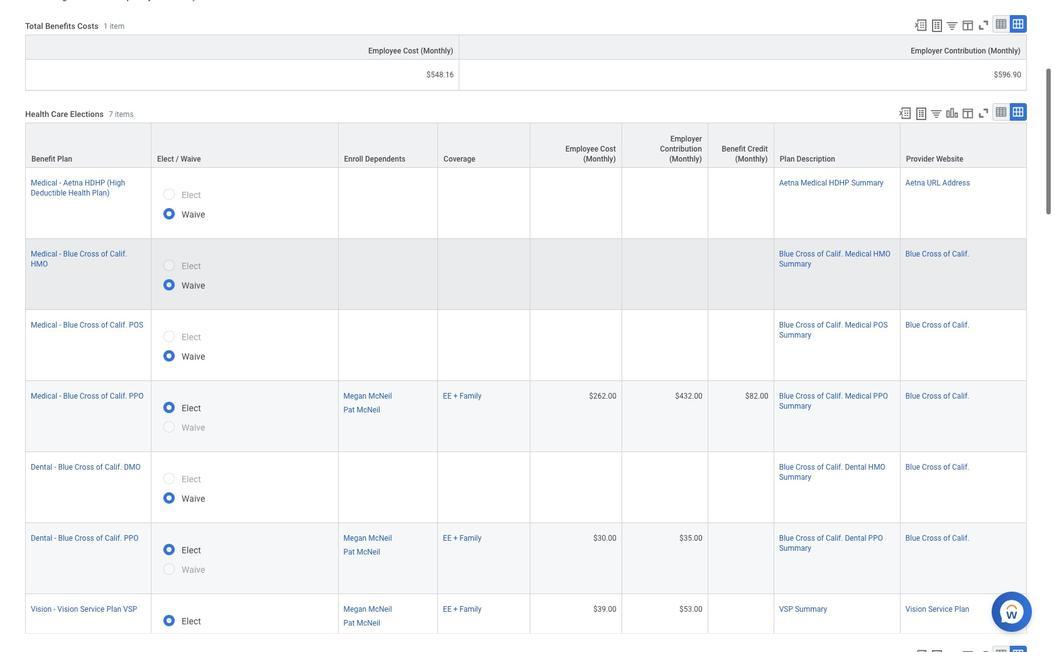 Task type: locate. For each thing, give the bounding box(es) containing it.
blue cross of calif. link for blue cross of calif. medical hmo summary
[[906, 247, 970, 259]]

1 vertical spatial megan
[[344, 534, 367, 543]]

3 blue cross of calif. from the top
[[906, 392, 970, 401]]

blue cross of calif. dental hmo summary link
[[779, 460, 886, 482]]

megan for vision - vision service plan vsp
[[344, 605, 367, 614]]

(monthly) for the right employee cost (monthly) popup button
[[583, 155, 616, 164]]

2 pat mcneil from the top
[[344, 548, 380, 557]]

2 vertical spatial pat
[[344, 619, 355, 628]]

1 vision from the left
[[31, 605, 52, 614]]

2 vertical spatial toolbar
[[909, 646, 1027, 652]]

row
[[25, 35, 1027, 60], [25, 60, 1027, 91], [25, 123, 1027, 168], [25, 168, 1027, 239], [25, 239, 1027, 310], [25, 310, 1027, 381], [25, 381, 1027, 452], [25, 452, 1027, 523], [25, 523, 1027, 594]]

plan)
[[92, 189, 110, 198]]

expand table image
[[1012, 18, 1025, 30], [1012, 648, 1025, 652]]

2 vertical spatial megan mcneil link
[[344, 602, 392, 614]]

provider
[[907, 155, 935, 164]]

0 vertical spatial pat mcneil
[[344, 406, 380, 415]]

dental
[[31, 463, 52, 472], [845, 463, 867, 472], [31, 534, 52, 543], [845, 534, 867, 543]]

2 vertical spatial ee + family
[[443, 605, 482, 614]]

1 horizontal spatial aetna
[[779, 179, 799, 187]]

blue inside medical - blue cross of calif. hmo
[[63, 250, 78, 259]]

toolbar for elections
[[893, 103, 1027, 123]]

2 vertical spatial megan
[[344, 605, 367, 614]]

3 ee + family link from the top
[[443, 602, 482, 614]]

0 horizontal spatial hdhp
[[85, 179, 105, 187]]

mcneil for megan mcneil link associated with $39.00
[[369, 605, 392, 614]]

export to excel image
[[898, 106, 912, 120], [914, 649, 928, 652]]

3 items selected list from the top
[[344, 602, 412, 628]]

cross inside medical - blue cross of calif. ppo link
[[80, 392, 99, 401]]

2 family from the top
[[460, 534, 482, 543]]

summary for blue cross of calif. medical ppo summary
[[779, 402, 812, 411]]

0 vertical spatial export to worksheets image
[[930, 18, 945, 33]]

elect
[[157, 155, 174, 164], [182, 190, 201, 200], [182, 261, 201, 271], [182, 332, 201, 342], [182, 403, 201, 413], [182, 474, 201, 484], [182, 545, 201, 555], [182, 616, 201, 626]]

0 vertical spatial ee
[[443, 392, 452, 401]]

dental - blue cross of calif. ppo
[[31, 534, 139, 543]]

2 pos from the left
[[874, 321, 888, 330]]

0 horizontal spatial benefit
[[31, 155, 55, 164]]

-
[[59, 179, 61, 187], [59, 250, 61, 259], [59, 321, 61, 330], [59, 392, 61, 401], [54, 463, 56, 472], [54, 534, 56, 543], [53, 605, 56, 614]]

deductible
[[31, 189, 66, 198]]

summary inside blue cross of calif. medical hmo summary
[[779, 260, 812, 269]]

1 vertical spatial pat mcneil
[[344, 548, 380, 557]]

employee for the top employee cost (monthly) popup button
[[368, 47, 401, 55]]

export to worksheets image for total benefits costs
[[930, 18, 945, 33]]

cross inside blue cross of calif. dental hmo summary
[[796, 463, 816, 472]]

of inside blue cross of calif. dental hmo summary
[[817, 463, 824, 472]]

employee cost (monthly) for the right employee cost (monthly) popup button
[[566, 145, 616, 164]]

dependents
[[365, 155, 406, 164]]

0 horizontal spatial employee cost (monthly) button
[[26, 35, 459, 59]]

medical - aetna hdhp (high deductible health plan) link
[[31, 176, 125, 198]]

2 vertical spatial pat mcneil
[[344, 619, 380, 628]]

1 horizontal spatial export to worksheets image
[[930, 18, 945, 33]]

medical inside blue cross of calif. medical ppo summary
[[845, 392, 872, 401]]

0 vertical spatial table image
[[995, 106, 1008, 118]]

1 vertical spatial table image
[[995, 648, 1008, 652]]

0 vertical spatial ee + family link
[[443, 389, 482, 401]]

row containing employee cost (monthly)
[[25, 35, 1027, 60]]

(monthly) for the employer contribution (monthly) popup button to the bottom
[[670, 155, 702, 164]]

benefit for benefit plan
[[31, 155, 55, 164]]

mcneil for vision - vision service plan vsp's pat mcneil link
[[357, 619, 380, 628]]

2 row from the top
[[25, 60, 1027, 91]]

fullscreen image
[[977, 18, 991, 32], [977, 106, 991, 120], [977, 649, 991, 652]]

1 vertical spatial family
[[460, 534, 482, 543]]

cross inside medical - blue cross of calif. pos "link"
[[80, 321, 99, 330]]

blue cross of calif. dental ppo summary link
[[779, 531, 883, 553]]

table image
[[995, 106, 1008, 118], [995, 648, 1008, 652]]

pat mcneil for medical - blue cross of calif. ppo
[[344, 406, 380, 415]]

0 horizontal spatial pos
[[129, 321, 143, 330]]

pos inside blue cross of calif. medical pos summary
[[874, 321, 888, 330]]

1 megan mcneil from the top
[[344, 392, 392, 401]]

aetna down plan description
[[779, 179, 799, 187]]

2 vertical spatial ee + family link
[[443, 602, 482, 614]]

- inside elect row
[[53, 605, 56, 614]]

cell
[[339, 168, 438, 239], [438, 168, 531, 239], [531, 168, 622, 239], [622, 168, 709, 239], [709, 168, 774, 239], [339, 239, 438, 310], [438, 239, 531, 310], [531, 239, 622, 310], [622, 239, 709, 310], [709, 239, 774, 310], [339, 310, 438, 381], [438, 310, 531, 381], [531, 310, 622, 381], [622, 310, 709, 381], [709, 310, 774, 381], [339, 452, 438, 523], [438, 452, 531, 523], [531, 452, 622, 523], [622, 452, 709, 523], [709, 452, 774, 523], [709, 523, 774, 594], [709, 594, 774, 652]]

pat inside elect row
[[344, 619, 355, 628]]

export to excel image for first click to view/edit grid preferences icon from the bottom of the page
[[914, 649, 928, 652]]

export to worksheets image
[[930, 18, 945, 33], [914, 106, 929, 121]]

3 vision from the left
[[906, 605, 927, 614]]

hmo inside blue cross of calif. medical hmo summary
[[874, 250, 891, 259]]

export to worksheets image left select to filter grid data image
[[914, 106, 929, 121]]

+ inside elect row
[[454, 605, 458, 614]]

1 megan mcneil link from the top
[[344, 389, 392, 401]]

dental - blue cross of calif. dmo link
[[31, 460, 141, 472]]

employer contribution (monthly) for the employer contribution (monthly) popup button to the bottom
[[660, 135, 702, 164]]

medical - blue cross of calif. ppo link
[[31, 389, 144, 401]]

$82.00
[[746, 392, 769, 401]]

0 vertical spatial megan mcneil
[[344, 392, 392, 401]]

1 horizontal spatial contribution
[[945, 47, 987, 55]]

2 vertical spatial family
[[460, 605, 482, 614]]

1 horizontal spatial service
[[929, 605, 953, 614]]

aetna inside medical - aetna hdhp (high deductible health plan)
[[63, 179, 83, 187]]

megan mcneil
[[344, 392, 392, 401], [344, 534, 392, 543], [344, 605, 392, 614]]

2 horizontal spatial vision
[[906, 605, 927, 614]]

0 vertical spatial health
[[25, 110, 49, 119]]

of inside blue cross of calif. medical ppo summary
[[817, 392, 824, 401]]

ee + family
[[443, 392, 482, 401], [443, 534, 482, 543], [443, 605, 482, 614]]

2 megan mcneil from the top
[[344, 534, 392, 543]]

family for $30.00
[[460, 534, 482, 543]]

1 vertical spatial ee
[[443, 534, 452, 543]]

calif. inside blue cross of calif. dental hmo summary
[[826, 463, 843, 472]]

0 horizontal spatial contribution
[[660, 145, 702, 154]]

blue cross of calif. link for blue cross of calif. medical pos summary
[[906, 318, 970, 330]]

blue inside blue cross of calif. dental ppo summary
[[779, 534, 794, 543]]

3 pat mcneil link from the top
[[344, 616, 380, 628]]

+
[[454, 392, 458, 401], [454, 534, 458, 543], [454, 605, 458, 614]]

export to worksheets image
[[930, 649, 945, 652]]

enroll
[[344, 155, 363, 164]]

2 items selected list from the top
[[344, 531, 412, 557]]

vision for vision service plan
[[906, 605, 927, 614]]

2 vertical spatial megan mcneil
[[344, 605, 392, 614]]

1 vertical spatial benefit
[[31, 155, 55, 164]]

of
[[101, 250, 108, 259], [817, 250, 824, 259], [944, 250, 951, 259], [101, 321, 108, 330], [817, 321, 824, 330], [944, 321, 951, 330], [101, 392, 108, 401], [817, 392, 824, 401], [944, 392, 951, 401], [96, 463, 103, 472], [817, 463, 824, 472], [944, 463, 951, 472], [96, 534, 103, 543], [817, 534, 824, 543], [944, 534, 951, 543]]

dmo
[[124, 463, 141, 472]]

contribution
[[945, 47, 987, 55], [660, 145, 702, 154]]

aetna for aetna url address
[[906, 179, 926, 187]]

hmo
[[874, 250, 891, 259], [31, 260, 48, 269], [869, 463, 886, 472]]

1 horizontal spatial health
[[68, 189, 90, 198]]

2 megan mcneil link from the top
[[344, 531, 392, 543]]

1 ee + family from the top
[[443, 392, 482, 401]]

1 vertical spatial expand table image
[[1012, 648, 1025, 652]]

1 vertical spatial ee + family link
[[443, 531, 482, 543]]

plan description button
[[774, 123, 900, 167]]

0 vertical spatial family
[[460, 392, 482, 401]]

summary inside blue cross of calif. dental ppo summary
[[779, 544, 812, 553]]

- for medical - blue cross of calif. ppo
[[59, 392, 61, 401]]

0 vertical spatial +
[[454, 392, 458, 401]]

2 pat from the top
[[344, 548, 355, 557]]

5 blue cross of calif. link from the top
[[906, 531, 970, 543]]

aetna medical hdhp summary
[[779, 179, 884, 187]]

ppo inside blue cross of calif. dental ppo summary
[[869, 534, 883, 543]]

plan
[[57, 155, 72, 164], [780, 155, 795, 164], [107, 605, 121, 614], [955, 605, 970, 614]]

url
[[927, 179, 941, 187]]

ee for $262.00
[[443, 392, 452, 401]]

blue cross of calif. dental ppo summary
[[779, 534, 883, 553]]

employer
[[911, 47, 943, 55], [671, 135, 702, 143]]

benefit credit (monthly)
[[722, 145, 768, 164]]

0 horizontal spatial cost
[[403, 47, 419, 55]]

0 vertical spatial toolbar
[[909, 15, 1027, 35]]

contribution down select to filter grid data icon
[[945, 47, 987, 55]]

1 horizontal spatial employee cost (monthly) button
[[531, 123, 622, 167]]

waive for medical - blue cross of calif. pos
[[182, 352, 205, 362]]

vsp
[[123, 605, 137, 614], [779, 605, 794, 614]]

health left plan)
[[68, 189, 90, 198]]

1 pat mcneil link from the top
[[344, 403, 380, 415]]

2 ee + family link from the top
[[443, 531, 482, 543]]

3 ee + family from the top
[[443, 605, 482, 614]]

0 vertical spatial megan
[[344, 392, 367, 401]]

0 horizontal spatial health
[[25, 110, 49, 119]]

1 + from the top
[[454, 392, 458, 401]]

1 vertical spatial ee + family
[[443, 534, 482, 543]]

1 vertical spatial health
[[68, 189, 90, 198]]

1 pos from the left
[[129, 321, 143, 330]]

family inside elect row
[[460, 605, 482, 614]]

1 vertical spatial megan mcneil
[[344, 534, 392, 543]]

2 megan from the top
[[344, 534, 367, 543]]

1 vertical spatial export to excel image
[[914, 649, 928, 652]]

2 vertical spatial pat mcneil link
[[344, 616, 380, 628]]

toolbar
[[909, 15, 1027, 35], [893, 103, 1027, 123], [909, 646, 1027, 652]]

3 family from the top
[[460, 605, 482, 614]]

export to excel image left select to filter grid data image
[[898, 106, 912, 120]]

summary inside blue cross of calif. dental hmo summary
[[779, 473, 812, 482]]

1 aetna from the left
[[63, 179, 83, 187]]

- for vision - vision service plan vsp
[[53, 605, 56, 614]]

employer left benefit credit (monthly) popup button
[[671, 135, 702, 143]]

aetna left "url"
[[906, 179, 926, 187]]

summary inside blue cross of calif. medical pos summary
[[779, 331, 812, 340]]

0 horizontal spatial employee
[[368, 47, 401, 55]]

pat for dental - blue cross of calif. ppo
[[344, 548, 355, 557]]

employer contribution (monthly) button
[[460, 35, 1027, 59], [622, 123, 708, 167]]

fullscreen image left table image
[[977, 18, 991, 32]]

1 horizontal spatial employee
[[566, 145, 599, 154]]

blue inside blue cross of calif. medical hmo summary
[[779, 250, 794, 259]]

0 horizontal spatial vsp
[[123, 605, 137, 614]]

pat mcneil
[[344, 406, 380, 415], [344, 548, 380, 557], [344, 619, 380, 628]]

export to excel image left export to worksheets image
[[914, 649, 928, 652]]

of inside blue cross of calif. dental ppo summary
[[817, 534, 824, 543]]

5 blue cross of calif. from the top
[[906, 534, 970, 543]]

1 vertical spatial megan mcneil link
[[344, 531, 392, 543]]

0 vertical spatial click to view/edit grid preferences image
[[961, 18, 975, 32]]

1 hdhp from the left
[[85, 179, 105, 187]]

megan mcneil inside elect row
[[344, 605, 392, 614]]

0 vertical spatial hmo
[[874, 250, 891, 259]]

0 horizontal spatial vision
[[31, 605, 52, 614]]

hdhp down description
[[829, 179, 850, 187]]

0 vertical spatial employee
[[368, 47, 401, 55]]

blue cross of calif. medical hmo summary link
[[779, 247, 891, 269]]

employer for top the employer contribution (monthly) popup button
[[911, 47, 943, 55]]

1 vertical spatial employer contribution (monthly)
[[660, 135, 702, 164]]

elect inside row
[[182, 616, 201, 626]]

1 blue cross of calif. link from the top
[[906, 247, 970, 259]]

0 vertical spatial pat
[[344, 406, 355, 415]]

click to view/edit grid preferences image
[[961, 18, 975, 32], [961, 649, 975, 652]]

medical - blue cross of calif. pos
[[31, 321, 143, 330]]

1 horizontal spatial employee cost (monthly)
[[566, 145, 616, 164]]

0 horizontal spatial employee cost (monthly)
[[368, 47, 453, 55]]

2 ee from the top
[[443, 534, 452, 543]]

of inside medical - blue cross of calif. hmo
[[101, 250, 108, 259]]

2 vertical spatial +
[[454, 605, 458, 614]]

2 ee + family from the top
[[443, 534, 482, 543]]

(monthly) for benefit credit (monthly) popup button
[[735, 155, 768, 164]]

1 vertical spatial employer
[[671, 135, 702, 143]]

employer down export to excel image at right
[[911, 47, 943, 55]]

0 horizontal spatial export to worksheets image
[[914, 106, 929, 121]]

fullscreen image right click to view/edit grid preferences image
[[977, 106, 991, 120]]

benefit up deductible
[[31, 155, 55, 164]]

medical
[[31, 179, 57, 187], [801, 179, 828, 187], [31, 250, 57, 259], [845, 250, 872, 259], [31, 321, 57, 330], [845, 321, 872, 330], [31, 392, 57, 401], [845, 392, 872, 401]]

cost for the right employee cost (monthly) popup button
[[601, 145, 616, 154]]

0 vertical spatial employer contribution (monthly)
[[911, 47, 1021, 55]]

blue cross of calif. dental hmo summary
[[779, 463, 886, 482]]

2 pat mcneil link from the top
[[344, 545, 380, 557]]

employer contribution (monthly) down select to filter grid data icon
[[911, 47, 1021, 55]]

blue cross of calif. medical ppo summary link
[[779, 389, 888, 411]]

0 vertical spatial cost
[[403, 47, 419, 55]]

1 expand table image from the top
[[1012, 18, 1025, 30]]

4 blue cross of calif. link from the top
[[906, 460, 970, 472]]

table image
[[995, 18, 1008, 30]]

hmo inside blue cross of calif. dental hmo summary
[[869, 463, 886, 472]]

health inside medical - aetna hdhp (high deductible health plan)
[[68, 189, 90, 198]]

family for $39.00
[[460, 605, 482, 614]]

ee + family link for $30.00
[[443, 531, 482, 543]]

- inside "link"
[[59, 321, 61, 330]]

1 vertical spatial pat mcneil link
[[344, 545, 380, 557]]

cross inside blue cross of calif. medical hmo summary
[[796, 250, 816, 259]]

blue cross of calif. for blue cross of calif. medical pos summary
[[906, 321, 970, 330]]

0 horizontal spatial service
[[80, 605, 105, 614]]

3 ee from the top
[[443, 605, 452, 614]]

3 megan mcneil from the top
[[344, 605, 392, 614]]

0 vertical spatial benefit
[[722, 145, 746, 154]]

(monthly) inside benefit credit (monthly)
[[735, 155, 768, 164]]

hdhp inside medical - aetna hdhp (high deductible health plan)
[[85, 179, 105, 187]]

employer contribution (monthly)
[[911, 47, 1021, 55], [660, 135, 702, 164]]

pat mcneil link for medical - blue cross of calif. ppo
[[344, 403, 380, 415]]

hmo for blue cross of calif. medical hmo summary
[[874, 250, 891, 259]]

(monthly) for the top employee cost (monthly) popup button
[[421, 47, 453, 55]]

aetna up deductible
[[63, 179, 83, 187]]

0 vertical spatial megan mcneil link
[[344, 389, 392, 401]]

benefits
[[45, 22, 75, 31]]

service
[[80, 605, 105, 614], [929, 605, 953, 614]]

row containing $548.16
[[25, 60, 1027, 91]]

contribution left benefit credit (monthly) popup button
[[660, 145, 702, 154]]

(monthly)
[[421, 47, 453, 55], [988, 47, 1021, 55], [583, 155, 616, 164], [670, 155, 702, 164], [735, 155, 768, 164]]

1 vertical spatial +
[[454, 534, 458, 543]]

$53.00
[[680, 605, 703, 614]]

1 vertical spatial items selected list
[[344, 531, 412, 557]]

ee
[[443, 392, 452, 401], [443, 534, 452, 543], [443, 605, 452, 614]]

2 vsp from the left
[[779, 605, 794, 614]]

ppo
[[129, 392, 144, 401], [874, 392, 888, 401], [124, 534, 139, 543], [869, 534, 883, 543]]

1
[[104, 22, 108, 31]]

1 blue cross of calif. from the top
[[906, 250, 970, 259]]

+ for $39.00
[[454, 605, 458, 614]]

vision for vision - vision service plan vsp
[[31, 605, 52, 614]]

0 vertical spatial employer
[[911, 47, 943, 55]]

4 blue cross of calif. from the top
[[906, 463, 970, 472]]

0 vertical spatial items selected list
[[344, 389, 412, 415]]

ee + family inside elect row
[[443, 605, 482, 614]]

2 vertical spatial items selected list
[[344, 602, 412, 628]]

ee + family link for $262.00
[[443, 389, 482, 401]]

megan inside elect row
[[344, 605, 367, 614]]

summary inside blue cross of calif. medical ppo summary
[[779, 402, 812, 411]]

0 vertical spatial export to excel image
[[898, 106, 912, 120]]

table image for expand table icon
[[995, 106, 1008, 118]]

elections
[[70, 110, 104, 119]]

items selected list inside elect row
[[344, 602, 412, 628]]

elect inside popup button
[[157, 155, 174, 164]]

0 horizontal spatial employer contribution (monthly)
[[660, 135, 702, 164]]

ppo inside blue cross of calif. medical ppo summary
[[874, 392, 888, 401]]

1 service from the left
[[80, 605, 105, 614]]

employee
[[368, 47, 401, 55], [566, 145, 599, 154]]

medical inside blue cross of calif. medical pos summary
[[845, 321, 872, 330]]

megan mcneil link for $262.00
[[344, 389, 392, 401]]

mcneil for $30.00's megan mcneil link
[[369, 534, 392, 543]]

blue cross of calif. for blue cross of calif. dental ppo summary
[[906, 534, 970, 543]]

ee + family link
[[443, 389, 482, 401], [443, 531, 482, 543], [443, 602, 482, 614]]

- for dental - blue cross of calif. dmo
[[54, 463, 56, 472]]

health left care at left top
[[25, 110, 49, 119]]

1 ee + family link from the top
[[443, 389, 482, 401]]

- inside medical - blue cross of calif. hmo
[[59, 250, 61, 259]]

mcneil
[[369, 392, 392, 401], [357, 406, 380, 415], [369, 534, 392, 543], [357, 548, 380, 557], [369, 605, 392, 614], [357, 619, 380, 628]]

2 vision from the left
[[57, 605, 78, 614]]

ee + family for $30.00
[[443, 534, 482, 543]]

benefit inside benefit credit (monthly)
[[722, 145, 746, 154]]

0 horizontal spatial export to excel image
[[898, 106, 912, 120]]

0 vertical spatial contribution
[[945, 47, 987, 55]]

2 aetna from the left
[[779, 179, 799, 187]]

1 vertical spatial export to worksheets image
[[914, 106, 929, 121]]

2 vertical spatial hmo
[[869, 463, 886, 472]]

$35.00
[[680, 534, 703, 543]]

3 blue cross of calif. link from the top
[[906, 389, 970, 401]]

1 family from the top
[[460, 392, 482, 401]]

row containing employer contribution (monthly)
[[25, 123, 1027, 168]]

1 vertical spatial contribution
[[660, 145, 702, 154]]

expand table image
[[1012, 106, 1025, 118]]

blue cross of calif. link for blue cross of calif. dental hmo summary
[[906, 460, 970, 472]]

select to filter grid data image
[[946, 19, 959, 32]]

summary for blue cross of calif. dental hmo summary
[[779, 473, 812, 482]]

of inside blue cross of calif. medical pos summary
[[817, 321, 824, 330]]

1 pat mcneil from the top
[[344, 406, 380, 415]]

calif. inside blue cross of calif. medical ppo summary
[[826, 392, 843, 401]]

1 items selected list from the top
[[344, 389, 412, 415]]

1 vertical spatial employee cost (monthly)
[[566, 145, 616, 164]]

9 row from the top
[[25, 523, 1027, 594]]

1 horizontal spatial cost
[[601, 145, 616, 154]]

1 horizontal spatial benefit
[[722, 145, 746, 154]]

waive for medical - aetna hdhp (high deductible health plan)
[[182, 209, 205, 220]]

1 horizontal spatial export to excel image
[[914, 649, 928, 652]]

ee inside elect row
[[443, 605, 452, 614]]

1 horizontal spatial hdhp
[[829, 179, 850, 187]]

1 vsp from the left
[[123, 605, 137, 614]]

mcneil for medical - blue cross of calif. ppo pat mcneil link
[[357, 406, 380, 415]]

3 aetna from the left
[[906, 179, 926, 187]]

ee for $30.00
[[443, 534, 452, 543]]

1 ee from the top
[[443, 392, 452, 401]]

summary
[[852, 179, 884, 187], [779, 260, 812, 269], [779, 331, 812, 340], [779, 402, 812, 411], [779, 473, 812, 482], [779, 544, 812, 553], [795, 605, 828, 614]]

vision service plan link
[[906, 602, 970, 614]]

1 horizontal spatial employer contribution (monthly)
[[911, 47, 1021, 55]]

click to view/edit grid preferences image right select to filter grid data icon
[[961, 18, 975, 32]]

mcneil for megan mcneil link corresponding to $262.00
[[369, 392, 392, 401]]

0 vertical spatial ee + family
[[443, 392, 482, 401]]

1 pat from the top
[[344, 406, 355, 415]]

employer contribution (monthly) left benefit credit (monthly) popup button
[[660, 135, 702, 164]]

(monthly) inside employer contribution (monthly)
[[670, 155, 702, 164]]

pat mcneil link
[[344, 403, 380, 415], [344, 545, 380, 557], [344, 616, 380, 628]]

2 blue cross of calif. link from the top
[[906, 318, 970, 330]]

cross
[[80, 250, 99, 259], [796, 250, 816, 259], [922, 250, 942, 259], [80, 321, 99, 330], [796, 321, 816, 330], [922, 321, 942, 330], [80, 392, 99, 401], [796, 392, 816, 401], [922, 392, 942, 401], [75, 463, 94, 472], [796, 463, 816, 472], [922, 463, 942, 472], [75, 534, 94, 543], [796, 534, 816, 543], [922, 534, 942, 543]]

0 vertical spatial fullscreen image
[[977, 18, 991, 32]]

1 vertical spatial pat
[[344, 548, 355, 557]]

items selected list for $39.00
[[344, 602, 412, 628]]

1 horizontal spatial employer
[[911, 47, 943, 55]]

2 click to view/edit grid preferences image from the top
[[961, 649, 975, 652]]

3 row from the top
[[25, 123, 1027, 168]]

items selected list
[[344, 389, 412, 415], [344, 531, 412, 557], [344, 602, 412, 628]]

- inside medical - aetna hdhp (high deductible health plan)
[[59, 179, 61, 187]]

coverage button
[[438, 123, 530, 167]]

pos
[[129, 321, 143, 330], [874, 321, 888, 330]]

3 pat from the top
[[344, 619, 355, 628]]

3 + from the top
[[454, 605, 458, 614]]

pos inside "link"
[[129, 321, 143, 330]]

1 row from the top
[[25, 35, 1027, 60]]

0 horizontal spatial aetna
[[63, 179, 83, 187]]

2 horizontal spatial aetna
[[906, 179, 926, 187]]

click to view/edit grid preferences image right export to worksheets image
[[961, 649, 975, 652]]

0 vertical spatial expand table image
[[1012, 18, 1025, 30]]

elect / waive
[[157, 155, 201, 164]]

click to view/edit grid preferences image
[[961, 106, 975, 120]]

2 vertical spatial fullscreen image
[[977, 649, 991, 652]]

benefit
[[722, 145, 746, 154], [31, 155, 55, 164]]

2 + from the top
[[454, 534, 458, 543]]

2 blue cross of calif. from the top
[[906, 321, 970, 330]]

0 horizontal spatial employer
[[671, 135, 702, 143]]

pat mcneil inside elect row
[[344, 619, 380, 628]]

calif. inside blue cross of calif. dental ppo summary
[[826, 534, 843, 543]]

medical - blue cross of calif. pos link
[[31, 318, 143, 330]]

export to worksheets image left select to filter grid data icon
[[930, 18, 945, 33]]

3 megan mcneil link from the top
[[344, 602, 392, 614]]

elect for medical - aetna hdhp (high deductible health plan)
[[182, 190, 201, 200]]

3 pat mcneil from the top
[[344, 619, 380, 628]]

calif.
[[110, 250, 127, 259], [826, 250, 843, 259], [953, 250, 970, 259], [110, 321, 127, 330], [826, 321, 843, 330], [953, 321, 970, 330], [110, 392, 127, 401], [826, 392, 843, 401], [953, 392, 970, 401], [105, 463, 122, 472], [826, 463, 843, 472], [953, 463, 970, 472], [105, 534, 122, 543], [826, 534, 843, 543], [953, 534, 970, 543]]

1 horizontal spatial pos
[[874, 321, 888, 330]]

- for medical - blue cross of calif. pos
[[59, 321, 61, 330]]

0 vertical spatial pat mcneil link
[[344, 403, 380, 415]]

hdhp up plan)
[[85, 179, 105, 187]]

cross inside dental - blue cross of calif. ppo link
[[75, 534, 94, 543]]

4 row from the top
[[25, 168, 1027, 239]]

elect for medical - blue cross of calif. pos
[[182, 332, 201, 342]]

benefit plan button
[[26, 123, 151, 167]]

blue inside blue cross of calif. dental hmo summary
[[779, 463, 794, 472]]

items selected list for $30.00
[[344, 531, 412, 557]]

pat
[[344, 406, 355, 415], [344, 548, 355, 557], [344, 619, 355, 628]]

benefit left credit
[[722, 145, 746, 154]]

3 megan from the top
[[344, 605, 367, 614]]

5 row from the top
[[25, 239, 1027, 310]]

fullscreen image right export to worksheets image
[[977, 649, 991, 652]]

medical inside medical - blue cross of calif. hmo
[[31, 250, 57, 259]]

health
[[25, 110, 49, 119], [68, 189, 90, 198]]

megan mcneil for $39.00
[[344, 605, 392, 614]]

vision
[[31, 605, 52, 614], [57, 605, 78, 614], [906, 605, 927, 614]]

employer inside employer contribution (monthly)
[[671, 135, 702, 143]]

blue inside "link"
[[63, 321, 78, 330]]

calif. inside blue cross of calif. medical hmo summary
[[826, 250, 843, 259]]

1 megan from the top
[[344, 392, 367, 401]]

vsp summary link
[[779, 602, 828, 614]]



Task type: describe. For each thing, give the bounding box(es) containing it.
benefit for benefit credit (monthly)
[[722, 145, 746, 154]]

blue inside blue cross of calif. medical pos summary
[[779, 321, 794, 330]]

- for medical - blue cross of calif. hmo
[[59, 250, 61, 259]]

$39.00
[[594, 605, 617, 614]]

total benefits costs 1 item
[[25, 22, 125, 31]]

costs
[[77, 22, 99, 31]]

1 click to view/edit grid preferences image from the top
[[961, 18, 975, 32]]

blue inside blue cross of calif. medical ppo summary
[[779, 392, 794, 401]]

website
[[937, 155, 964, 164]]

megan for medical - blue cross of calif. ppo
[[344, 392, 367, 401]]

dental inside blue cross of calif. dental hmo summary
[[845, 463, 867, 472]]

address
[[943, 179, 971, 187]]

$596.90
[[994, 70, 1022, 79]]

cross inside medical - blue cross of calif. hmo
[[80, 250, 99, 259]]

elect row
[[25, 594, 1027, 652]]

$548.16
[[427, 70, 454, 79]]

8 row from the top
[[25, 452, 1027, 523]]

$432.00
[[675, 392, 703, 401]]

summary for blue cross of calif. medical pos summary
[[779, 331, 812, 340]]

benefit credit (monthly) button
[[709, 123, 774, 167]]

7
[[109, 110, 113, 119]]

aetna for aetna medical hdhp summary
[[779, 179, 799, 187]]

calif. inside blue cross of calif. medical pos summary
[[826, 321, 843, 330]]

view election package - expand/collapse chart image
[[946, 106, 959, 120]]

cross inside blue cross of calif. dental ppo summary
[[796, 534, 816, 543]]

enroll dependents
[[344, 155, 406, 164]]

vision service plan
[[906, 605, 970, 614]]

waive inside popup button
[[181, 155, 201, 164]]

- for medical - aetna hdhp (high deductible health plan)
[[59, 179, 61, 187]]

0 vertical spatial employer contribution (monthly) button
[[460, 35, 1027, 59]]

0 vertical spatial employee cost (monthly) button
[[26, 35, 459, 59]]

medical - blue cross of calif. ppo
[[31, 392, 144, 401]]

description
[[797, 155, 836, 164]]

aetna url address link
[[906, 176, 971, 187]]

blue cross of calif. medical pos summary link
[[779, 318, 888, 340]]

hmo inside medical - blue cross of calif. hmo
[[31, 260, 48, 269]]

provider website
[[907, 155, 964, 164]]

medical inside "link"
[[31, 321, 57, 330]]

+ for $262.00
[[454, 392, 458, 401]]

2 hdhp from the left
[[829, 179, 850, 187]]

7 row from the top
[[25, 381, 1027, 452]]

elect for dental - blue cross of calif. dmo
[[182, 474, 201, 484]]

elect for medical - blue cross of calif. hmo
[[182, 261, 201, 271]]

cross inside dental - blue cross of calif. dmo link
[[75, 463, 94, 472]]

calif. inside "link"
[[110, 321, 127, 330]]

summary for blue cross of calif. dental ppo summary
[[779, 544, 812, 553]]

contribution for the employer contribution (monthly) popup button to the bottom
[[660, 145, 702, 154]]

waive for medical - blue cross of calif. ppo
[[182, 423, 205, 433]]

vision - vision service plan vsp
[[31, 605, 137, 614]]

/
[[176, 155, 179, 164]]

1 vertical spatial employer contribution (monthly) button
[[622, 123, 708, 167]]

(high
[[107, 179, 125, 187]]

blue cross of calif. for blue cross of calif. dental hmo summary
[[906, 463, 970, 472]]

megan mcneil for $30.00
[[344, 534, 392, 543]]

waive for dental - blue cross of calif. ppo
[[182, 565, 205, 575]]

megan mcneil link for $30.00
[[344, 531, 392, 543]]

elect for dental - blue cross of calif. ppo
[[182, 545, 201, 555]]

pat mcneil for vision - vision service plan vsp
[[344, 619, 380, 628]]

dental inside dental - blue cross of calif. dmo link
[[31, 463, 52, 472]]

pat mcneil link for dental - blue cross of calif. ppo
[[344, 545, 380, 557]]

elect for medical - blue cross of calif. ppo
[[182, 403, 201, 413]]

total
[[25, 22, 43, 31]]

1 vertical spatial fullscreen image
[[977, 106, 991, 120]]

cross inside blue cross of calif. medical ppo summary
[[796, 392, 816, 401]]

items selected list for $262.00
[[344, 389, 412, 415]]

mcneil for pat mcneil link corresponding to dental - blue cross of calif. ppo
[[357, 548, 380, 557]]

2 service from the left
[[929, 605, 953, 614]]

ee for $39.00
[[443, 605, 452, 614]]

medical inside blue cross of calif. medical hmo summary
[[845, 250, 872, 259]]

(monthly) for top the employer contribution (monthly) popup button
[[988, 47, 1021, 55]]

employer contribution (monthly) for top the employer contribution (monthly) popup button
[[911, 47, 1021, 55]]

credit
[[748, 145, 768, 154]]

6 row from the top
[[25, 310, 1027, 381]]

+ for $30.00
[[454, 534, 458, 543]]

medical - blue cross of calif. hmo
[[31, 250, 127, 269]]

elect / waive button
[[152, 123, 338, 167]]

health care elections 7 items
[[25, 110, 134, 119]]

2 expand table image from the top
[[1012, 648, 1025, 652]]

dental inside dental - blue cross of calif. ppo link
[[31, 534, 52, 543]]

medical - blue cross of calif. hmo link
[[31, 247, 127, 269]]

calif. inside medical - blue cross of calif. hmo
[[110, 250, 127, 259]]

employee cost (monthly) for the top employee cost (monthly) popup button
[[368, 47, 453, 55]]

ee + family for $262.00
[[443, 392, 482, 401]]

blue cross of calif. medical ppo summary
[[779, 392, 888, 411]]

megan mcneil for $262.00
[[344, 392, 392, 401]]

employee for the right employee cost (monthly) popup button
[[566, 145, 599, 154]]

pat for medical - blue cross of calif. ppo
[[344, 406, 355, 415]]

of inside "link"
[[101, 321, 108, 330]]

elect for vision - vision service plan vsp
[[182, 616, 201, 626]]

dental - blue cross of calif. dmo
[[31, 463, 141, 472]]

blue cross of calif. link for blue cross of calif. medical ppo summary
[[906, 389, 970, 401]]

blue cross of calif. medical pos summary
[[779, 321, 888, 340]]

summary inside elect row
[[795, 605, 828, 614]]

$262.00
[[589, 392, 617, 401]]

megan for dental - blue cross of calif. ppo
[[344, 534, 367, 543]]

megan mcneil link for $39.00
[[344, 602, 392, 614]]

pat for vision - vision service plan vsp
[[344, 619, 355, 628]]

export to excel image
[[914, 18, 928, 32]]

of inside blue cross of calif. medical hmo summary
[[817, 250, 824, 259]]

contribution for top the employer contribution (monthly) popup button
[[945, 47, 987, 55]]

export to worksheets image for health care elections
[[914, 106, 929, 121]]

aetna medical hdhp summary link
[[779, 176, 884, 187]]

medical - aetna hdhp (high deductible health plan)
[[31, 179, 125, 198]]

toolbar for costs
[[909, 15, 1027, 35]]

employer for the employer contribution (monthly) popup button to the bottom
[[671, 135, 702, 143]]

ee + family link for $39.00
[[443, 602, 482, 614]]

medical inside medical - aetna hdhp (high deductible health plan)
[[31, 179, 57, 187]]

export to excel image for select to filter grid data image
[[898, 106, 912, 120]]

select to filter grid data image
[[930, 107, 944, 120]]

provider website button
[[901, 123, 1027, 167]]

summary for blue cross of calif. medical hmo summary
[[779, 260, 812, 269]]

table image for first expand table image from the bottom
[[995, 648, 1008, 652]]

dental - blue cross of calif. ppo link
[[31, 531, 139, 543]]

ee + family for $39.00
[[443, 605, 482, 614]]

enroll dependents button
[[339, 123, 438, 167]]

benefit plan
[[31, 155, 72, 164]]

blue cross of calif. medical hmo summary
[[779, 250, 891, 269]]

family for $262.00
[[460, 392, 482, 401]]

cross inside blue cross of calif. medical pos summary
[[796, 321, 816, 330]]

care
[[51, 110, 68, 119]]

pat mcneil link for vision - vision service plan vsp
[[344, 616, 380, 628]]

cost for the top employee cost (monthly) popup button
[[403, 47, 419, 55]]

items
[[115, 110, 134, 119]]

vsp summary
[[779, 605, 828, 614]]

waive for dental - blue cross of calif. dmo
[[182, 494, 205, 504]]

vision - vision service plan vsp link
[[31, 602, 137, 614]]

pat mcneil for dental - blue cross of calif. ppo
[[344, 548, 380, 557]]

dental inside blue cross of calif. dental ppo summary
[[845, 534, 867, 543]]

waive for medical - blue cross of calif. hmo
[[182, 281, 205, 291]]

coverage
[[444, 155, 476, 164]]

aetna url address
[[906, 179, 971, 187]]

plan description
[[780, 155, 836, 164]]

- for dental - blue cross of calif. ppo
[[54, 534, 56, 543]]

item
[[110, 22, 125, 31]]

blue cross of calif. for blue cross of calif. medical ppo summary
[[906, 392, 970, 401]]

blue cross of calif. link for blue cross of calif. dental ppo summary
[[906, 531, 970, 543]]

blue cross of calif. for blue cross of calif. medical hmo summary
[[906, 250, 970, 259]]

$30.00
[[594, 534, 617, 543]]



Task type: vqa. For each thing, say whether or not it's contained in the screenshot.
Ess & Mss Business Process Adoption "element"
no



